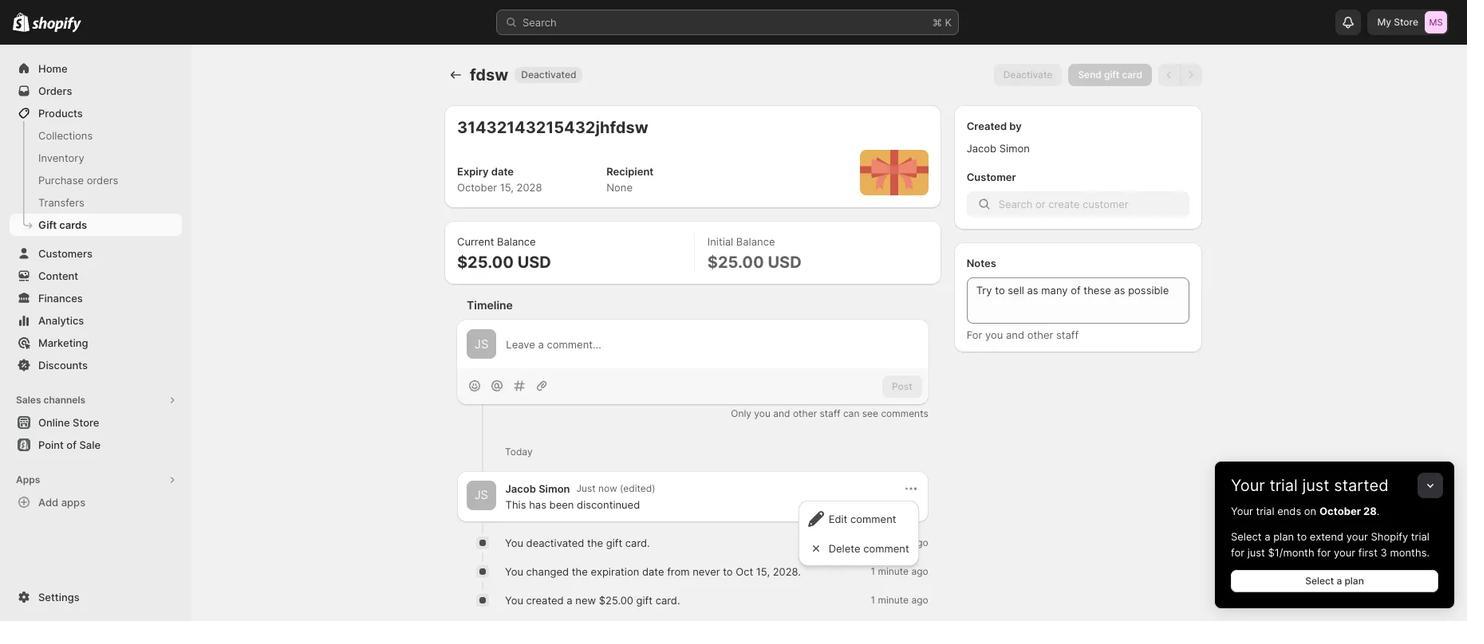 Task type: describe. For each thing, give the bounding box(es) containing it.
select for select a plan to extend your shopify trial for just $1/month for your first 3 months.
[[1231, 531, 1262, 544]]

october inside the your trial just started element
[[1320, 505, 1362, 518]]

point of sale link
[[10, 434, 182, 457]]

1 for card.
[[871, 595, 876, 607]]

plan for select a plan
[[1345, 575, 1365, 587]]

months.
[[1391, 547, 1430, 559]]

1 vertical spatial card.
[[656, 595, 680, 608]]

now
[[599, 483, 617, 495]]

your trial ends on october 28 .
[[1231, 505, 1380, 518]]

2 vertical spatial a
[[567, 595, 573, 608]]

expiration
[[591, 566, 639, 579]]

0 vertical spatial your
[[1347, 531, 1369, 544]]

initial balance $25.00 usd
[[708, 235, 802, 272]]

gift cards link
[[10, 214, 182, 236]]

today
[[505, 446, 533, 458]]

minute for never
[[878, 566, 909, 578]]

1 minute from the top
[[878, 537, 909, 549]]

expiry
[[457, 165, 489, 178]]

1 avatar with initials j s image from the top
[[467, 330, 497, 359]]

edit
[[829, 513, 848, 526]]

your trial just started button
[[1215, 462, 1455, 496]]

gift
[[38, 219, 57, 231]]

analytics link
[[10, 310, 182, 332]]

timeline
[[467, 298, 513, 312]]

for you and other staff
[[967, 329, 1079, 342]]

my
[[1378, 16, 1392, 28]]

k
[[945, 16, 952, 29]]

1 vertical spatial your
[[1334, 547, 1356, 559]]

1 vertical spatial gift
[[606, 537, 623, 550]]

select for select a plan
[[1306, 575, 1335, 587]]

minute for card.
[[878, 595, 909, 607]]

discontinued
[[577, 499, 640, 512]]

store for my store
[[1394, 16, 1419, 28]]

delete
[[829, 543, 861, 556]]

jacob simon
[[967, 142, 1030, 155]]

search
[[523, 16, 557, 29]]

gift inside button
[[1105, 69, 1120, 81]]

marketing
[[38, 337, 88, 350]]

staff for only you and other staff can see comments
[[820, 408, 841, 420]]

other for only
[[793, 408, 817, 420]]

send gift card button
[[1069, 64, 1152, 86]]

products link
[[10, 102, 182, 125]]

can
[[844, 408, 860, 420]]

customers
[[38, 247, 93, 260]]

balance for current balance $25.00 usd
[[497, 235, 536, 248]]

2 for from the left
[[1318, 547, 1331, 559]]

finances link
[[10, 287, 182, 310]]

1 vertical spatial 15,
[[756, 566, 770, 579]]

usd for initial balance $25.00 usd
[[768, 253, 802, 272]]

you for you created a new $25.00 gift card.
[[505, 595, 524, 608]]

settings
[[38, 591, 80, 604]]

store for online store
[[73, 417, 99, 429]]

orders
[[38, 85, 72, 97]]

online store link
[[10, 412, 182, 434]]

1 vertical spatial date
[[642, 566, 664, 579]]

oct
[[736, 566, 754, 579]]

expiry date october 15, 2028
[[457, 165, 542, 194]]

1 vertical spatial to
[[723, 566, 733, 579]]

sales channels
[[16, 394, 86, 406]]

add apps button
[[10, 492, 182, 514]]

next image
[[1184, 67, 1200, 83]]

$25.00 for current balance $25.00 usd
[[457, 253, 514, 272]]

send gift card
[[1079, 69, 1143, 81]]

none
[[607, 181, 633, 194]]

add
[[38, 496, 58, 509]]

marketing link
[[10, 332, 182, 354]]

been
[[550, 499, 574, 512]]

post button
[[883, 376, 922, 398]]

online store
[[38, 417, 99, 429]]

deactivate
[[1004, 69, 1053, 81]]

customer
[[967, 171, 1017, 184]]

this
[[506, 499, 526, 512]]

edit comment button
[[803, 506, 914, 533]]

staff for for you and other staff
[[1057, 329, 1079, 342]]

purchase
[[38, 174, 84, 187]]

from
[[667, 566, 690, 579]]

current
[[457, 235, 494, 248]]

purchase orders link
[[10, 169, 182, 192]]

to inside select a plan to extend your shopify trial for just $1/month for your first 3 months.
[[1297, 531, 1307, 544]]

gift cards
[[38, 219, 87, 231]]

by
[[1010, 120, 1022, 132]]

deactivate button
[[994, 64, 1063, 86]]

Add a note text field
[[967, 278, 1190, 324]]

current balance $25.00 usd
[[457, 235, 551, 272]]

you for for
[[986, 329, 1003, 342]]

the for gift
[[587, 537, 603, 550]]

discounts link
[[10, 354, 182, 377]]

you changed the expiration date from never to oct 15, 2028.
[[505, 566, 801, 579]]

31432143215432jhfdsw
[[457, 118, 649, 137]]

orders
[[87, 174, 118, 187]]

date inside expiry date october 15, 2028
[[491, 165, 514, 178]]

select a plan link
[[1231, 571, 1439, 593]]

1 horizontal spatial gift
[[637, 595, 653, 608]]

2028
[[517, 181, 542, 194]]

you for you changed the expiration date from never to oct 15, 2028.
[[505, 566, 524, 579]]

apps button
[[10, 469, 182, 492]]

2028.
[[773, 566, 801, 579]]

notes
[[967, 257, 997, 270]]

see
[[863, 408, 879, 420]]

my store
[[1378, 16, 1419, 28]]

deactivated
[[526, 537, 584, 550]]

settings link
[[10, 587, 182, 609]]

just inside dropdown button
[[1303, 476, 1330, 496]]

finances
[[38, 292, 83, 305]]

products
[[38, 107, 83, 120]]

has
[[529, 499, 547, 512]]

comment for edit comment
[[851, 513, 897, 526]]

recipient none
[[607, 165, 654, 194]]

shopify image
[[32, 17, 82, 32]]

sale
[[79, 439, 101, 452]]

collections
[[38, 129, 93, 142]]



Task type: locate. For each thing, give the bounding box(es) containing it.
comment up delete comment on the right
[[851, 513, 897, 526]]

ago for card.
[[912, 595, 929, 607]]

select
[[1231, 531, 1262, 544], [1306, 575, 1335, 587]]

1 usd from the left
[[518, 253, 551, 272]]

1 vertical spatial 1 minute ago
[[871, 566, 929, 578]]

the for expiration
[[572, 566, 588, 579]]

you right for
[[986, 329, 1003, 342]]

ago for never
[[912, 566, 929, 578]]

1 vertical spatial you
[[505, 566, 524, 579]]

$1/month
[[1269, 547, 1315, 559]]

trial for just
[[1270, 476, 1298, 496]]

2 1 from the top
[[871, 566, 876, 578]]

jacob simon just now (edited) this has been discontinued
[[506, 483, 656, 512]]

1 horizontal spatial for
[[1318, 547, 1331, 559]]

simon up 'been'
[[539, 483, 570, 496]]

0 vertical spatial select
[[1231, 531, 1262, 544]]

october inside expiry date october 15, 2028
[[457, 181, 497, 194]]

1 ago from the top
[[912, 537, 929, 549]]

card. down from
[[656, 595, 680, 608]]

0 horizontal spatial simon
[[539, 483, 570, 496]]

to left oct
[[723, 566, 733, 579]]

store right the my
[[1394, 16, 1419, 28]]

of
[[67, 439, 77, 452]]

trial inside select a plan to extend your shopify trial for just $1/month for your first 3 months.
[[1412, 531, 1430, 544]]

simon inside the jacob simon just now (edited) this has been discontinued
[[539, 483, 570, 496]]

0 vertical spatial 1 minute ago
[[871, 537, 929, 549]]

0 vertical spatial trial
[[1270, 476, 1298, 496]]

comments
[[881, 408, 929, 420]]

edit comment
[[829, 513, 897, 526]]

other for for
[[1028, 329, 1054, 342]]

0 vertical spatial october
[[457, 181, 497, 194]]

1 horizontal spatial 15,
[[756, 566, 770, 579]]

1 vertical spatial a
[[1337, 575, 1343, 587]]

2 your from the top
[[1231, 505, 1254, 518]]

1 vertical spatial and
[[774, 408, 791, 420]]

0 horizontal spatial select
[[1231, 531, 1262, 544]]

balance inside current balance $25.00 usd
[[497, 235, 536, 248]]

you right only
[[754, 408, 771, 420]]

created
[[526, 595, 564, 608]]

2 avatar with initials j s image from the top
[[467, 481, 496, 511]]

0 vertical spatial other
[[1028, 329, 1054, 342]]

1 vertical spatial minute
[[878, 566, 909, 578]]

0 horizontal spatial gift
[[606, 537, 623, 550]]

0 vertical spatial card.
[[626, 537, 650, 550]]

2 you from the top
[[505, 566, 524, 579]]

you left the created
[[505, 595, 524, 608]]

your
[[1231, 476, 1266, 496], [1231, 505, 1254, 518]]

0 vertical spatial a
[[1265, 531, 1271, 544]]

$25.00 down initial at the top of the page
[[708, 253, 764, 272]]

you for you deactivated the gift card.
[[505, 537, 524, 550]]

1 1 minute ago from the top
[[871, 537, 929, 549]]

jacob for jacob simon just now (edited) this has been discontinued
[[506, 483, 536, 496]]

other left the can
[[793, 408, 817, 420]]

trial up the months.
[[1412, 531, 1430, 544]]

deactivated
[[521, 69, 577, 81]]

october down expiry
[[457, 181, 497, 194]]

2 1 minute ago from the top
[[871, 566, 929, 578]]

plan up the $1/month
[[1274, 531, 1295, 544]]

0 vertical spatial 1
[[871, 537, 876, 549]]

and right for
[[1006, 329, 1025, 342]]

3 minute from the top
[[878, 595, 909, 607]]

0 horizontal spatial usd
[[518, 253, 551, 272]]

1 for never
[[871, 566, 876, 578]]

1 vertical spatial store
[[73, 417, 99, 429]]

0 vertical spatial gift
[[1105, 69, 1120, 81]]

usd inside current balance $25.00 usd
[[518, 253, 551, 272]]

1 horizontal spatial store
[[1394, 16, 1419, 28]]

1 vertical spatial ago
[[912, 566, 929, 578]]

1 vertical spatial staff
[[820, 408, 841, 420]]

0 horizontal spatial other
[[793, 408, 817, 420]]

$25.00 down the expiration
[[599, 595, 634, 608]]

$25.00 for initial balance $25.00 usd
[[708, 253, 764, 272]]

minute
[[878, 537, 909, 549], [878, 566, 909, 578], [878, 595, 909, 607]]

other
[[1028, 329, 1054, 342], [793, 408, 817, 420]]

$25.00 inside current balance $25.00 usd
[[457, 253, 514, 272]]

1 horizontal spatial select
[[1306, 575, 1335, 587]]

the up the expiration
[[587, 537, 603, 550]]

a up the $1/month
[[1265, 531, 1271, 544]]

1 horizontal spatial simon
[[1000, 142, 1030, 155]]

Leave a comment... text field
[[506, 337, 919, 352]]

delete comment button
[[803, 536, 914, 562]]

a down select a plan to extend your shopify trial for just $1/month for your first 3 months. at right
[[1337, 575, 1343, 587]]

just inside select a plan to extend your shopify trial for just $1/month for your first 3 months.
[[1248, 547, 1266, 559]]

discounts
[[38, 359, 88, 372]]

1 horizontal spatial a
[[1265, 531, 1271, 544]]

1 horizontal spatial usd
[[768, 253, 802, 272]]

0 vertical spatial plan
[[1274, 531, 1295, 544]]

simon for jacob simon
[[1000, 142, 1030, 155]]

2 ago from the top
[[912, 566, 929, 578]]

0 vertical spatial your
[[1231, 476, 1266, 496]]

3 ago from the top
[[912, 595, 929, 607]]

your inside dropdown button
[[1231, 476, 1266, 496]]

just up the on
[[1303, 476, 1330, 496]]

a for select a plan
[[1337, 575, 1343, 587]]

Search or create customer text field
[[999, 192, 1190, 217]]

comment
[[851, 513, 897, 526], [864, 543, 910, 556]]

plan inside select a plan to extend your shopify trial for just $1/month for your first 3 months.
[[1274, 531, 1295, 544]]

customers link
[[10, 243, 182, 265]]

trial up ends
[[1270, 476, 1298, 496]]

jacob
[[967, 142, 997, 155], [506, 483, 536, 496]]

plan down first on the bottom right
[[1345, 575, 1365, 587]]

your trial just started element
[[1215, 504, 1455, 609]]

send
[[1079, 69, 1102, 81]]

simon for jacob simon just now (edited) this has been discontinued
[[539, 483, 570, 496]]

0 horizontal spatial and
[[774, 408, 791, 420]]

changed
[[526, 566, 569, 579]]

staff left the can
[[820, 408, 841, 420]]

sales channels button
[[10, 389, 182, 412]]

1 minute ago for never
[[871, 566, 929, 578]]

2 minute from the top
[[878, 566, 909, 578]]

select down your trial ends on october 28 .
[[1231, 531, 1262, 544]]

new
[[576, 595, 596, 608]]

0 vertical spatial jacob
[[967, 142, 997, 155]]

for down extend
[[1318, 547, 1331, 559]]

0 vertical spatial just
[[1303, 476, 1330, 496]]

to
[[1297, 531, 1307, 544], [723, 566, 733, 579]]

3 you from the top
[[505, 595, 524, 608]]

1 horizontal spatial just
[[1303, 476, 1330, 496]]

1 horizontal spatial and
[[1006, 329, 1025, 342]]

staff down add a note text box
[[1057, 329, 1079, 342]]

content
[[38, 270, 78, 283]]

0 vertical spatial staff
[[1057, 329, 1079, 342]]

1 vertical spatial plan
[[1345, 575, 1365, 587]]

channels
[[43, 394, 86, 406]]

1 vertical spatial other
[[793, 408, 817, 420]]

your up your trial ends on october 28 .
[[1231, 476, 1266, 496]]

1 horizontal spatial jacob
[[967, 142, 997, 155]]

you left 'changed'
[[505, 566, 524, 579]]

home
[[38, 62, 68, 75]]

3
[[1381, 547, 1388, 559]]

usd for current balance $25.00 usd
[[518, 253, 551, 272]]

0 vertical spatial 15,
[[500, 181, 514, 194]]

2 balance from the left
[[737, 235, 775, 248]]

inventory
[[38, 152, 84, 164]]

your up first on the bottom right
[[1347, 531, 1369, 544]]

1 vertical spatial select
[[1306, 575, 1335, 587]]

october
[[457, 181, 497, 194], [1320, 505, 1362, 518]]

started
[[1335, 476, 1389, 496]]

$25.00 inside initial balance $25.00 usd
[[708, 253, 764, 272]]

3 1 minute ago from the top
[[871, 595, 929, 607]]

0 horizontal spatial you
[[754, 408, 771, 420]]

0 horizontal spatial jacob
[[506, 483, 536, 496]]

0 vertical spatial avatar with initials j s image
[[467, 330, 497, 359]]

trial for ends
[[1257, 505, 1275, 518]]

0 vertical spatial to
[[1297, 531, 1307, 544]]

transfers link
[[10, 192, 182, 214]]

balance
[[497, 235, 536, 248], [737, 235, 775, 248]]

store up sale in the bottom left of the page
[[73, 417, 99, 429]]

you for only
[[754, 408, 771, 420]]

only
[[731, 408, 752, 420]]

2 vertical spatial gift
[[637, 595, 653, 608]]

0 vertical spatial ago
[[912, 537, 929, 549]]

first
[[1359, 547, 1378, 559]]

0 vertical spatial the
[[587, 537, 603, 550]]

balance right initial at the top of the page
[[737, 235, 775, 248]]

add apps
[[38, 496, 85, 509]]

0 horizontal spatial store
[[73, 417, 99, 429]]

date left from
[[642, 566, 664, 579]]

avatar with initials j s image left this on the bottom of the page
[[467, 481, 496, 511]]

1 vertical spatial october
[[1320, 505, 1362, 518]]

my store image
[[1425, 11, 1448, 34]]

a inside select a plan to extend your shopify trial for just $1/month for your first 3 months.
[[1265, 531, 1271, 544]]

a left new
[[567, 595, 573, 608]]

post
[[892, 381, 913, 393]]

other down add a note text box
[[1028, 329, 1054, 342]]

1 1 from the top
[[871, 537, 876, 549]]

0 horizontal spatial october
[[457, 181, 497, 194]]

15, left 2028
[[500, 181, 514, 194]]

your
[[1347, 531, 1369, 544], [1334, 547, 1356, 559]]

0 vertical spatial date
[[491, 165, 514, 178]]

gift up the expiration
[[606, 537, 623, 550]]

simon down by
[[1000, 142, 1030, 155]]

⌘ k
[[933, 16, 952, 29]]

delete comment
[[829, 543, 910, 556]]

on
[[1305, 505, 1317, 518]]

home link
[[10, 57, 182, 80]]

apps
[[16, 474, 40, 486]]

usd inside initial balance $25.00 usd
[[768, 253, 802, 272]]

0 horizontal spatial a
[[567, 595, 573, 608]]

0 vertical spatial simon
[[1000, 142, 1030, 155]]

2 horizontal spatial $25.00
[[708, 253, 764, 272]]

1 horizontal spatial october
[[1320, 505, 1362, 518]]

analytics
[[38, 314, 84, 327]]

date right expiry
[[491, 165, 514, 178]]

select a plan
[[1306, 575, 1365, 587]]

october up extend
[[1320, 505, 1362, 518]]

2 vertical spatial minute
[[878, 595, 909, 607]]

trial
[[1270, 476, 1298, 496], [1257, 505, 1275, 518], [1412, 531, 1430, 544]]

2 vertical spatial ago
[[912, 595, 929, 607]]

balance inside initial balance $25.00 usd
[[737, 235, 775, 248]]

1 horizontal spatial balance
[[737, 235, 775, 248]]

0 horizontal spatial balance
[[497, 235, 536, 248]]

1 vertical spatial trial
[[1257, 505, 1275, 518]]

fdsw
[[470, 65, 509, 85]]

1 for from the left
[[1231, 547, 1245, 559]]

cards
[[59, 219, 87, 231]]

date
[[491, 165, 514, 178], [642, 566, 664, 579]]

jacob down 'created'
[[967, 142, 997, 155]]

1 vertical spatial your
[[1231, 505, 1254, 518]]

ago
[[912, 537, 929, 549], [912, 566, 929, 578], [912, 595, 929, 607]]

(edited)
[[620, 483, 656, 495]]

1 vertical spatial avatar with initials j s image
[[467, 481, 496, 511]]

balance right current
[[497, 235, 536, 248]]

jacob inside the jacob simon just now (edited) this has been discontinued
[[506, 483, 536, 496]]

and for for
[[1006, 329, 1025, 342]]

trial left ends
[[1257, 505, 1275, 518]]

purchase orders
[[38, 174, 118, 187]]

2 vertical spatial trial
[[1412, 531, 1430, 544]]

3 1 from the top
[[871, 595, 876, 607]]

1 horizontal spatial plan
[[1345, 575, 1365, 587]]

initial
[[708, 235, 734, 248]]

shopify image
[[13, 13, 30, 32]]

your left ends
[[1231, 505, 1254, 518]]

usd
[[518, 253, 551, 272], [768, 253, 802, 272]]

0 horizontal spatial 15,
[[500, 181, 514, 194]]

never
[[693, 566, 720, 579]]

31432143215432jhfdsw button
[[457, 118, 649, 137]]

28
[[1364, 505, 1377, 518]]

2 horizontal spatial a
[[1337, 575, 1343, 587]]

comment inside button
[[864, 543, 910, 556]]

card. up you changed the expiration date from never to oct 15, 2028.
[[626, 537, 650, 550]]

just
[[577, 483, 596, 495]]

content link
[[10, 265, 182, 287]]

balance for initial balance $25.00 usd
[[737, 235, 775, 248]]

1 vertical spatial 1
[[871, 566, 876, 578]]

online
[[38, 417, 70, 429]]

just left the $1/month
[[1248, 547, 1266, 559]]

online store button
[[0, 412, 192, 434]]

1 vertical spatial comment
[[864, 543, 910, 556]]

and right only
[[774, 408, 791, 420]]

1 horizontal spatial card.
[[656, 595, 680, 608]]

previous image
[[1162, 67, 1178, 83]]

staff
[[1057, 329, 1079, 342], [820, 408, 841, 420]]

0 vertical spatial you
[[986, 329, 1003, 342]]

gift down you changed the expiration date from never to oct 15, 2028.
[[637, 595, 653, 608]]

.
[[1377, 505, 1380, 518]]

avatar with initials j s image
[[467, 330, 497, 359], [467, 481, 496, 511]]

comment down the edit comment
[[864, 543, 910, 556]]

select down select a plan to extend your shopify trial for just $1/month for your first 3 months. at right
[[1306, 575, 1335, 587]]

to up the $1/month
[[1297, 531, 1307, 544]]

point of sale
[[38, 439, 101, 452]]

trial inside dropdown button
[[1270, 476, 1298, 496]]

comment inside 'button'
[[851, 513, 897, 526]]

0 vertical spatial minute
[[878, 537, 909, 549]]

1 your from the top
[[1231, 476, 1266, 496]]

recipient
[[607, 165, 654, 178]]

sales
[[16, 394, 41, 406]]

1 vertical spatial jacob
[[506, 483, 536, 496]]

1 horizontal spatial staff
[[1057, 329, 1079, 342]]

jacob up this on the bottom of the page
[[506, 483, 536, 496]]

0 horizontal spatial to
[[723, 566, 733, 579]]

store inside button
[[73, 417, 99, 429]]

0 horizontal spatial for
[[1231, 547, 1245, 559]]

gift left card
[[1105, 69, 1120, 81]]

0 horizontal spatial $25.00
[[457, 253, 514, 272]]

and for only
[[774, 408, 791, 420]]

you
[[505, 537, 524, 550], [505, 566, 524, 579], [505, 595, 524, 608]]

0 vertical spatial you
[[505, 537, 524, 550]]

1 horizontal spatial $25.00
[[599, 595, 634, 608]]

a for select a plan to extend your shopify trial for just $1/month for your first 3 months.
[[1265, 531, 1271, 544]]

created
[[967, 120, 1007, 132]]

1 balance from the left
[[497, 235, 536, 248]]

the down you deactivated the gift card.
[[572, 566, 588, 579]]

inventory link
[[10, 147, 182, 169]]

0 horizontal spatial plan
[[1274, 531, 1295, 544]]

avatar with initials j s image down timeline
[[467, 330, 497, 359]]

0 vertical spatial comment
[[851, 513, 897, 526]]

1 you from the top
[[505, 537, 524, 550]]

1 vertical spatial just
[[1248, 547, 1266, 559]]

1 horizontal spatial you
[[986, 329, 1003, 342]]

1 minute ago for card.
[[871, 595, 929, 607]]

2 vertical spatial 1 minute ago
[[871, 595, 929, 607]]

your for your trial just started
[[1231, 476, 1266, 496]]

1 vertical spatial the
[[572, 566, 588, 579]]

select inside select a plan to extend your shopify trial for just $1/month for your first 3 months.
[[1231, 531, 1262, 544]]

your for your trial ends on october 28 .
[[1231, 505, 1254, 518]]

0 horizontal spatial just
[[1248, 547, 1266, 559]]

0 horizontal spatial staff
[[820, 408, 841, 420]]

0 horizontal spatial date
[[491, 165, 514, 178]]

plan for select a plan to extend your shopify trial for just $1/month for your first 3 months.
[[1274, 531, 1295, 544]]

for left the $1/month
[[1231, 547, 1245, 559]]

jacob for jacob simon
[[967, 142, 997, 155]]

0 vertical spatial and
[[1006, 329, 1025, 342]]

15, inside expiry date october 15, 2028
[[500, 181, 514, 194]]

point of sale button
[[0, 434, 192, 457]]

1 horizontal spatial to
[[1297, 531, 1307, 544]]

1 horizontal spatial date
[[642, 566, 664, 579]]

your trial just started
[[1231, 476, 1389, 496]]

comment for delete comment
[[864, 543, 910, 556]]

1 vertical spatial simon
[[539, 483, 570, 496]]

0 vertical spatial store
[[1394, 16, 1419, 28]]

you down this on the bottom of the page
[[505, 537, 524, 550]]

only you and other staff can see comments
[[731, 408, 929, 420]]

your left first on the bottom right
[[1334, 547, 1356, 559]]

2 usd from the left
[[768, 253, 802, 272]]

15, right oct
[[756, 566, 770, 579]]

$25.00 down current
[[457, 253, 514, 272]]



Task type: vqa. For each thing, say whether or not it's contained in the screenshot.
plan inside the 'Link'
yes



